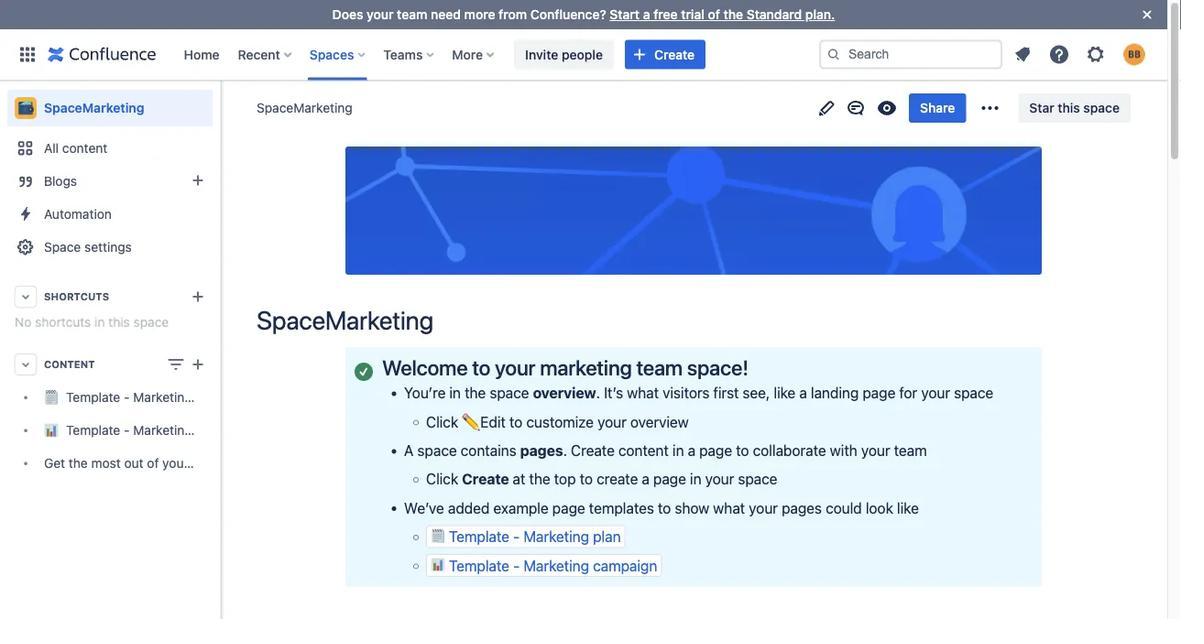 Task type: vqa. For each thing, say whether or not it's contained in the screenshot.
Scroll Documents for Confluence's /
no



Task type: locate. For each thing, give the bounding box(es) containing it.
template - marketing campaign
[[66, 423, 253, 438], [449, 557, 657, 575]]

plan down create content icon
[[196, 390, 221, 405]]

star this space
[[1030, 100, 1120, 115]]

your right out
[[162, 456, 189, 471]]

what right show
[[713, 500, 745, 517]]

the up ✏️
[[465, 384, 486, 402]]

0 vertical spatial template - marketing plan
[[66, 390, 221, 405]]

1 vertical spatial content
[[619, 442, 669, 459]]

does
[[332, 7, 363, 22]]

spacemarketing
[[44, 100, 144, 115], [257, 100, 353, 115], [257, 305, 433, 335]]

campaign down templates
[[593, 557, 657, 575]]

you're in the space overview . it's what visitors first see, like a landing page for your space
[[404, 384, 994, 402]]

create down contains
[[462, 471, 509, 488]]

template - marketing plan up template - marketing campaign link
[[66, 390, 221, 405]]

create inside popup button
[[654, 47, 695, 62]]

page down top
[[552, 500, 585, 517]]

marketing
[[540, 356, 632, 380]]

template - marketing campaign inside button
[[449, 557, 657, 575]]

template - marketing campaign up get the most out of your team space at the left of page
[[66, 423, 253, 438]]

marketing for template - marketing plan button
[[524, 528, 589, 546]]

tree
[[7, 381, 261, 480]]

template - marketing campaign down template - marketing plan button
[[449, 557, 657, 575]]

1 vertical spatial this
[[108, 315, 130, 330]]

- up out
[[124, 423, 130, 438]]

1 vertical spatial plan
[[593, 528, 621, 546]]

plan
[[196, 390, 221, 405], [593, 528, 621, 546]]

1 vertical spatial .
[[563, 442, 567, 459]]

start
[[610, 7, 640, 22]]

stop watching image
[[876, 97, 898, 119]]

1 horizontal spatial like
[[897, 500, 919, 517]]

out
[[124, 456, 144, 471]]

in down shortcuts dropdown button
[[95, 315, 105, 330]]

click up we've
[[426, 471, 458, 488]]

add shortcut image
[[187, 286, 209, 308]]

0 horizontal spatial spacemarketing link
[[7, 90, 213, 126]]

0 vertical spatial like
[[774, 384, 796, 402]]

0 horizontal spatial like
[[774, 384, 796, 402]]

0 horizontal spatial create
[[462, 471, 509, 488]]

template - marketing plan inside tree
[[66, 390, 221, 405]]

the inside "link"
[[69, 456, 88, 471]]

. left "it's"
[[596, 384, 600, 402]]

1 horizontal spatial pages
[[782, 500, 822, 517]]

- down template - marketing plan button
[[513, 557, 520, 575]]

what right "it's"
[[627, 384, 659, 402]]

your up edit
[[495, 356, 536, 380]]

in down visitors
[[673, 442, 684, 459]]

click
[[426, 413, 458, 431], [426, 471, 458, 488]]

get the most out of your team space
[[44, 456, 261, 471]]

first
[[714, 384, 739, 402]]

page down a space contains pages . create content in a page to collaborate with your team at the bottom of page
[[653, 471, 686, 488]]

what for your
[[713, 500, 745, 517]]

0 vertical spatial click
[[426, 413, 458, 431]]

your
[[367, 7, 394, 22], [495, 356, 536, 380], [921, 384, 950, 402], [598, 413, 627, 431], [861, 442, 890, 459], [162, 456, 189, 471], [705, 471, 734, 488], [749, 500, 778, 517]]

1 horizontal spatial create
[[571, 442, 615, 459]]

plan inside button
[[593, 528, 621, 546]]

team right out
[[192, 456, 222, 471]]

content right all
[[62, 141, 108, 156]]

create down free
[[654, 47, 695, 62]]

template right :bar_chart: image
[[449, 557, 510, 575]]

help icon image
[[1048, 44, 1070, 66]]

- down "example"
[[513, 528, 520, 546]]

like
[[774, 384, 796, 402], [897, 500, 919, 517]]

to right edit
[[510, 413, 523, 431]]

spacemarketing link
[[7, 90, 213, 126], [257, 99, 353, 117]]

1 horizontal spatial .
[[596, 384, 600, 402]]

of
[[708, 7, 720, 22], [147, 456, 159, 471]]

spacemarketing link inside space "element"
[[7, 90, 213, 126]]

space!
[[687, 356, 749, 380]]

pages left could
[[782, 500, 822, 517]]

template - marketing campaign inside tree
[[66, 423, 253, 438]]

marketing down template - marketing plan button
[[524, 557, 589, 575]]

a left free
[[643, 7, 650, 22]]

to up edit
[[472, 356, 491, 380]]

1 horizontal spatial content
[[619, 442, 669, 459]]

template - marketing plan for template - marketing plan button
[[449, 528, 621, 546]]

0 horizontal spatial what
[[627, 384, 659, 402]]

template for "template - marketing campaign" button
[[449, 557, 510, 575]]

0 horizontal spatial pages
[[520, 442, 563, 459]]

0 vertical spatial what
[[627, 384, 659, 402]]

marketing
[[133, 390, 192, 405], [133, 423, 192, 438], [524, 528, 589, 546], [524, 557, 589, 575]]

1 vertical spatial of
[[147, 456, 159, 471]]

team inside "link"
[[192, 456, 222, 471]]

does your team need more from confluence? start a free trial of the standard plan.
[[332, 7, 835, 22]]

of right out
[[147, 456, 159, 471]]

like right see,
[[774, 384, 796, 402]]

space
[[1084, 100, 1120, 115], [133, 315, 169, 330], [490, 384, 529, 402], [954, 384, 994, 402], [417, 442, 457, 459], [225, 456, 261, 471], [738, 471, 778, 488]]

campaign inside button
[[593, 557, 657, 575]]

a left the landing
[[800, 384, 807, 402]]

2 click from the top
[[426, 471, 458, 488]]

1 vertical spatial click
[[426, 471, 458, 488]]

0 vertical spatial plan
[[196, 390, 221, 405]]

appswitcher icon image
[[16, 44, 38, 66]]

the right get
[[69, 456, 88, 471]]

template for template - marketing plan button
[[449, 528, 510, 546]]

- up template - marketing campaign link
[[124, 390, 130, 405]]

0 horizontal spatial content
[[62, 141, 108, 156]]

confluence?
[[531, 7, 606, 22]]

star this space button
[[1019, 93, 1131, 123]]

1 click from the top
[[426, 413, 458, 431]]

see,
[[743, 384, 770, 402]]

your right the for
[[921, 384, 950, 402]]

what
[[627, 384, 659, 402], [713, 500, 745, 517]]

2 vertical spatial create
[[462, 471, 509, 488]]

pages down "click ✏️ edit to customize your overview"
[[520, 442, 563, 459]]

click create at the top to create a page in your space
[[426, 471, 778, 488]]

1 horizontal spatial what
[[713, 500, 745, 517]]

space inside "link"
[[225, 456, 261, 471]]

spacemarketing up :check_mark: image
[[257, 305, 433, 335]]

1 vertical spatial what
[[713, 500, 745, 517]]

tree containing template - marketing plan
[[7, 381, 261, 480]]

template
[[66, 390, 120, 405], [66, 423, 120, 438], [449, 528, 510, 546], [449, 557, 510, 575]]

1 horizontal spatial template - marketing plan
[[449, 528, 621, 546]]

1 vertical spatial campaign
[[593, 557, 657, 575]]

teams
[[383, 47, 423, 62]]

template up most
[[66, 423, 120, 438]]

team down the for
[[894, 442, 927, 459]]

1 horizontal spatial overview
[[630, 413, 689, 431]]

- for template - marketing plan button
[[513, 528, 520, 546]]

content inside space "element"
[[62, 141, 108, 156]]

could
[[826, 500, 862, 517]]

0 vertical spatial create
[[654, 47, 695, 62]]

page
[[863, 384, 896, 402], [699, 442, 732, 459], [653, 471, 686, 488], [552, 500, 585, 517]]

overview up a space contains pages . create content in a page to collaborate with your team at the bottom of page
[[630, 413, 689, 431]]

start a free trial of the standard plan. link
[[610, 7, 835, 22]]

confluence image
[[48, 44, 156, 66], [48, 44, 156, 66]]

content button
[[7, 348, 213, 381]]

template for template - marketing plan link at the left
[[66, 390, 120, 405]]

0 horizontal spatial overview
[[533, 384, 596, 402]]

team left need
[[397, 7, 427, 22]]

spacemarketing up all content link
[[44, 100, 144, 115]]

0 vertical spatial of
[[708, 7, 720, 22]]

1 vertical spatial template - marketing campaign
[[449, 557, 657, 575]]

- for "template - marketing campaign" button
[[513, 557, 520, 575]]

look
[[866, 500, 893, 517]]

template - marketing plan inside button
[[449, 528, 621, 546]]

create a blog image
[[187, 170, 209, 192]]

1 horizontal spatial template - marketing campaign
[[449, 557, 657, 575]]

template down content dropdown button
[[66, 390, 120, 405]]

this right star
[[1058, 100, 1080, 115]]

the
[[724, 7, 743, 22], [465, 384, 486, 402], [69, 456, 88, 471], [529, 471, 550, 488]]

1 horizontal spatial plan
[[593, 528, 621, 546]]

recent
[[238, 47, 280, 62]]

show
[[675, 500, 710, 517]]

template - marketing plan
[[66, 390, 221, 405], [449, 528, 621, 546]]

0 horizontal spatial campaign
[[196, 423, 253, 438]]

-
[[124, 390, 130, 405], [124, 423, 130, 438], [513, 528, 520, 546], [513, 557, 520, 575]]

overview down welcome to your marketing team space!
[[533, 384, 596, 402]]

0 horizontal spatial .
[[563, 442, 567, 459]]

plan.
[[806, 7, 835, 22]]

campaign for "template - marketing campaign" button
[[593, 557, 657, 575]]

a space contains pages . create content in a page to collaborate with your team
[[404, 442, 927, 459]]

0 horizontal spatial this
[[108, 315, 130, 330]]

1 vertical spatial like
[[897, 500, 919, 517]]

like right look
[[897, 500, 919, 517]]

you're
[[404, 384, 446, 402]]

landing
[[811, 384, 859, 402]]

Search field
[[819, 40, 1003, 69]]

0 horizontal spatial of
[[147, 456, 159, 471]]

click left ✏️
[[426, 413, 458, 431]]

no
[[15, 315, 31, 330]]

top
[[554, 471, 576, 488]]

click for click create at the top to create a page in your space
[[426, 471, 458, 488]]

overview
[[533, 384, 596, 402], [630, 413, 689, 431]]

create up click create at the top to create a page in your space
[[571, 442, 615, 459]]

spacemarketing link down "spaces"
[[257, 99, 353, 117]]

your right does
[[367, 7, 394, 22]]

0 horizontal spatial template - marketing plan
[[66, 390, 221, 405]]

create
[[597, 471, 638, 488]]

1 vertical spatial template - marketing plan
[[449, 528, 621, 546]]

it's
[[604, 384, 623, 402]]

invite
[[525, 47, 558, 62]]

template - marketing plan link
[[7, 381, 221, 414]]

to
[[472, 356, 491, 380], [510, 413, 523, 431], [736, 442, 749, 459], [580, 471, 593, 488], [658, 500, 671, 517]]

:check_mark: image
[[355, 363, 373, 381]]

0 horizontal spatial template - marketing campaign
[[66, 423, 253, 438]]

0 vertical spatial this
[[1058, 100, 1080, 115]]

trial
[[681, 7, 705, 22]]

campaign
[[196, 423, 253, 438], [593, 557, 657, 575]]

marketing down the change view image
[[133, 390, 192, 405]]

template down the 'added'
[[449, 528, 510, 546]]

0 vertical spatial template - marketing campaign
[[66, 423, 253, 438]]

. up top
[[563, 442, 567, 459]]

spacemarketing link up all content link
[[7, 90, 213, 126]]

0 vertical spatial content
[[62, 141, 108, 156]]

in up show
[[690, 471, 702, 488]]

content
[[62, 141, 108, 156], [619, 442, 669, 459]]

1 vertical spatial overview
[[630, 413, 689, 431]]

all
[[44, 141, 59, 156]]

.
[[596, 384, 600, 402], [563, 442, 567, 459]]

1 horizontal spatial campaign
[[593, 557, 657, 575]]

0 horizontal spatial plan
[[196, 390, 221, 405]]

banner
[[0, 29, 1168, 81]]

campaign inside tree
[[196, 423, 253, 438]]

content
[[44, 359, 95, 371]]

template - marketing plan up "template - marketing campaign" button
[[449, 528, 621, 546]]

a
[[643, 7, 650, 22], [800, 384, 807, 402], [688, 442, 696, 459], [642, 471, 650, 488]]

a
[[404, 442, 414, 459]]

campaign down create content icon
[[196, 423, 253, 438]]

more
[[452, 47, 483, 62]]

of right trial
[[708, 7, 720, 22]]

content up create
[[619, 442, 669, 459]]

0 vertical spatial campaign
[[196, 423, 253, 438]]

- for template - marketing plan link at the left
[[124, 390, 130, 405]]

team
[[397, 7, 427, 22], [637, 356, 683, 380], [894, 442, 927, 459], [192, 456, 222, 471]]

star
[[1030, 100, 1055, 115]]

in
[[95, 315, 105, 330], [449, 384, 461, 402], [673, 442, 684, 459], [690, 471, 702, 488]]

marketing up get the most out of your team space at the left of page
[[133, 423, 192, 438]]

get
[[44, 456, 65, 471]]

1 horizontal spatial this
[[1058, 100, 1080, 115]]

this down shortcuts dropdown button
[[108, 315, 130, 330]]

create
[[654, 47, 695, 62], [571, 442, 615, 459], [462, 471, 509, 488]]

banner containing home
[[0, 29, 1168, 81]]

spaces button
[[304, 40, 372, 69]]

plan inside tree
[[196, 390, 221, 405]]

0 vertical spatial overview
[[533, 384, 596, 402]]

1 horizontal spatial of
[[708, 7, 720, 22]]

what for visitors
[[627, 384, 659, 402]]

2 horizontal spatial create
[[654, 47, 695, 62]]

people
[[562, 47, 603, 62]]

plan down templates
[[593, 528, 621, 546]]

✏️
[[462, 413, 477, 431]]

create button
[[625, 40, 706, 69]]

space
[[44, 240, 81, 255]]

marketing up "template - marketing campaign" button
[[524, 528, 589, 546]]

campaign for template - marketing campaign link
[[196, 423, 253, 438]]



Task type: describe. For each thing, give the bounding box(es) containing it.
share button
[[909, 93, 966, 123]]

page left the for
[[863, 384, 896, 402]]

customize
[[526, 413, 594, 431]]

0 vertical spatial pages
[[520, 442, 563, 459]]

your right with at the right
[[861, 442, 890, 459]]

page down first
[[699, 442, 732, 459]]

spacemarketing inside space "element"
[[44, 100, 144, 115]]

tree inside space "element"
[[7, 381, 261, 480]]

invite people
[[525, 47, 603, 62]]

templates
[[589, 500, 654, 517]]

space settings
[[44, 240, 132, 255]]

create content image
[[187, 354, 209, 376]]

1 horizontal spatial spacemarketing link
[[257, 99, 353, 117]]

visitors
[[663, 384, 710, 402]]

0 vertical spatial .
[[596, 384, 600, 402]]

shortcuts
[[44, 291, 109, 303]]

automation
[[44, 207, 112, 222]]

more button
[[447, 40, 502, 69]]

free
[[654, 7, 678, 22]]

the right trial
[[724, 7, 743, 22]]

:notepad_spiral: image
[[431, 529, 445, 544]]

:bar_chart: image
[[431, 558, 445, 572]]

edit this page image
[[816, 97, 838, 119]]

blogs link
[[7, 165, 213, 198]]

template - marketing plan for template - marketing plan link at the left
[[66, 390, 221, 405]]

from
[[499, 7, 527, 22]]

1 vertical spatial create
[[571, 442, 615, 459]]

- for template - marketing campaign link
[[124, 423, 130, 438]]

to left show
[[658, 500, 671, 517]]

automation link
[[7, 198, 213, 231]]

click for click ✏️ edit to customize your overview
[[426, 413, 458, 431]]

welcome to your marketing team space!
[[382, 356, 749, 380]]

change view image
[[165, 354, 187, 376]]

recent button
[[232, 40, 299, 69]]

template - marketing campaign for template - marketing campaign link
[[66, 423, 253, 438]]

the right at
[[529, 471, 550, 488]]

your up show
[[705, 471, 734, 488]]

collapse sidebar image
[[200, 90, 240, 126]]

template - marketing campaign button
[[426, 554, 662, 577]]

at
[[513, 471, 525, 488]]

in right you're
[[449, 384, 461, 402]]

your inside "link"
[[162, 456, 189, 471]]

example
[[493, 500, 549, 517]]

collaborate
[[753, 442, 826, 459]]

of inside "link"
[[147, 456, 159, 471]]

plan for template - marketing plan button
[[593, 528, 621, 546]]

get the most out of your team space link
[[7, 447, 261, 480]]

marketing for template - marketing campaign link
[[133, 423, 192, 438]]

global element
[[11, 29, 819, 80]]

home link
[[178, 40, 225, 69]]

this inside button
[[1058, 100, 1080, 115]]

we've added example page templates to show what your pages could look like
[[404, 500, 919, 517]]

to right top
[[580, 471, 593, 488]]

your down "it's"
[[598, 413, 627, 431]]

your profile and preferences image
[[1124, 44, 1146, 66]]

in inside space "element"
[[95, 315, 105, 330]]

template - marketing campaign for "template - marketing campaign" button
[[449, 557, 657, 575]]

space element
[[0, 81, 261, 620]]

marketing for template - marketing plan link at the left
[[133, 390, 192, 405]]

more
[[464, 7, 495, 22]]

settings icon image
[[1085, 44, 1107, 66]]

to left collaborate
[[736, 442, 749, 459]]

plan for template - marketing plan link at the left
[[196, 390, 221, 405]]

your down collaborate
[[749, 500, 778, 517]]

home
[[184, 47, 220, 62]]

shortcuts
[[35, 315, 91, 330]]

:check_mark: image
[[355, 363, 373, 381]]

space inside button
[[1084, 100, 1120, 115]]

all content link
[[7, 132, 213, 165]]

with
[[830, 442, 858, 459]]

click ✏️ edit to customize your overview
[[426, 413, 689, 431]]

marketing for "template - marketing campaign" button
[[524, 557, 589, 575]]

edit
[[480, 413, 506, 431]]

more actions image
[[979, 97, 1001, 119]]

most
[[91, 456, 121, 471]]

all content
[[44, 141, 108, 156]]

blogs
[[44, 174, 77, 189]]

a right create
[[642, 471, 650, 488]]

no shortcuts in this space
[[15, 315, 169, 330]]

need
[[431, 7, 461, 22]]

copy image
[[747, 357, 769, 379]]

for
[[899, 384, 918, 402]]

this inside space "element"
[[108, 315, 130, 330]]

template for template - marketing campaign link
[[66, 423, 120, 438]]

contains
[[461, 442, 517, 459]]

we've
[[404, 500, 444, 517]]

a up show
[[688, 442, 696, 459]]

1 vertical spatial pages
[[782, 500, 822, 517]]

added
[[448, 500, 490, 517]]

notification icon image
[[1012, 44, 1034, 66]]

welcome
[[382, 356, 468, 380]]

share
[[920, 100, 955, 115]]

standard
[[747, 7, 802, 22]]

:bar_chart: image
[[431, 558, 445, 572]]

close image
[[1136, 4, 1158, 26]]

invite people button
[[514, 40, 614, 69]]

team up visitors
[[637, 356, 683, 380]]

template - marketing campaign link
[[7, 414, 253, 447]]

search image
[[827, 47, 841, 62]]

space settings link
[[7, 231, 213, 264]]

shortcuts button
[[7, 280, 213, 313]]

spaces
[[310, 47, 354, 62]]

spacemarketing down "spaces"
[[257, 100, 353, 115]]

template - marketing plan button
[[426, 526, 626, 549]]

settings
[[84, 240, 132, 255]]

:notepad_spiral: image
[[431, 529, 445, 544]]

teams button
[[378, 40, 441, 69]]



